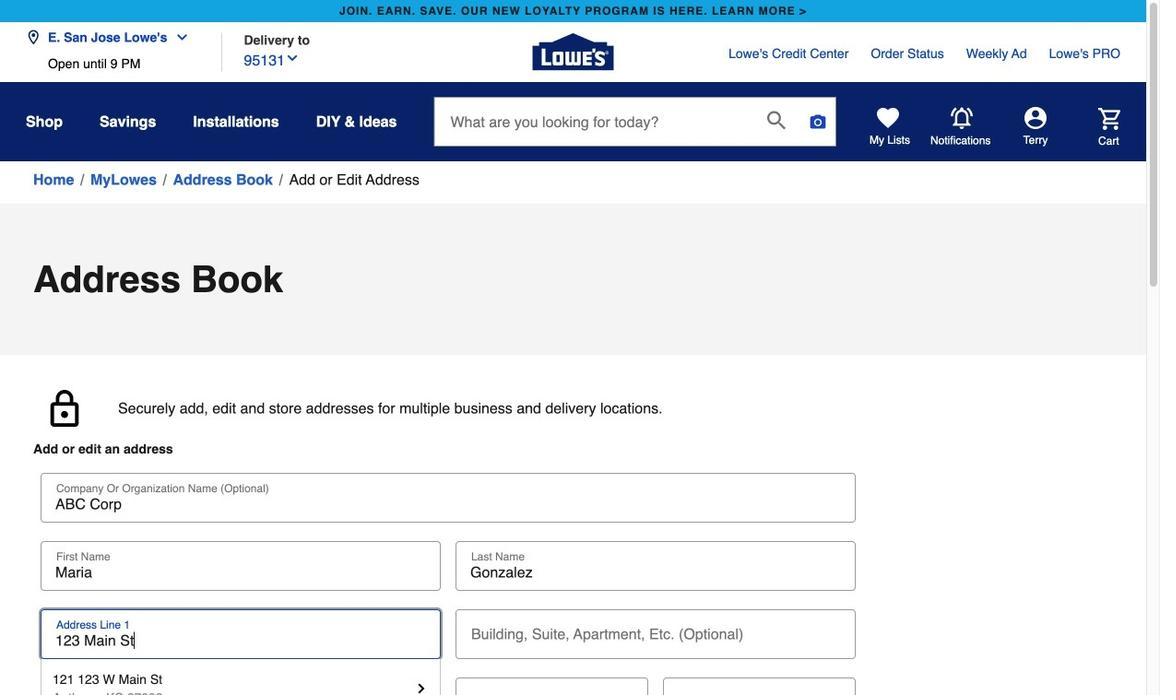 Task type: locate. For each thing, give the bounding box(es) containing it.
main content
[[0, 161, 1147, 696]]

1 vertical spatial chevron down image
[[285, 51, 300, 66]]

menu item
[[41, 660, 441, 696]]

LastName text field
[[463, 564, 849, 582]]

chevron down image
[[167, 30, 190, 45], [285, 51, 300, 66]]

1 horizontal spatial chevron down image
[[285, 51, 300, 66]]

location image
[[26, 30, 41, 45]]

0 vertical spatial chevron down image
[[167, 30, 190, 45]]

FirstName text field
[[48, 564, 434, 582]]

None search field
[[434, 97, 837, 164]]

camera image
[[809, 113, 828, 131]]

0 horizontal spatial chevron down image
[[167, 30, 190, 45]]

line1 text field
[[48, 632, 434, 651]]



Task type: vqa. For each thing, say whether or not it's contained in the screenshot.
chevron down image on the left of the page
yes



Task type: describe. For each thing, give the bounding box(es) containing it.
lowe's home improvement cart image
[[1099, 108, 1121, 130]]

search image
[[768, 111, 786, 129]]

Search Query text field
[[435, 98, 753, 146]]

lowe's home improvement notification center image
[[951, 107, 973, 129]]

lowe's home improvement logo image
[[533, 12, 614, 93]]

line2 text field
[[463, 610, 849, 651]]

lowe's home improvement lists image
[[877, 107, 900, 129]]

companyName text field
[[48, 495, 849, 514]]

chevron right image
[[414, 682, 429, 696]]



